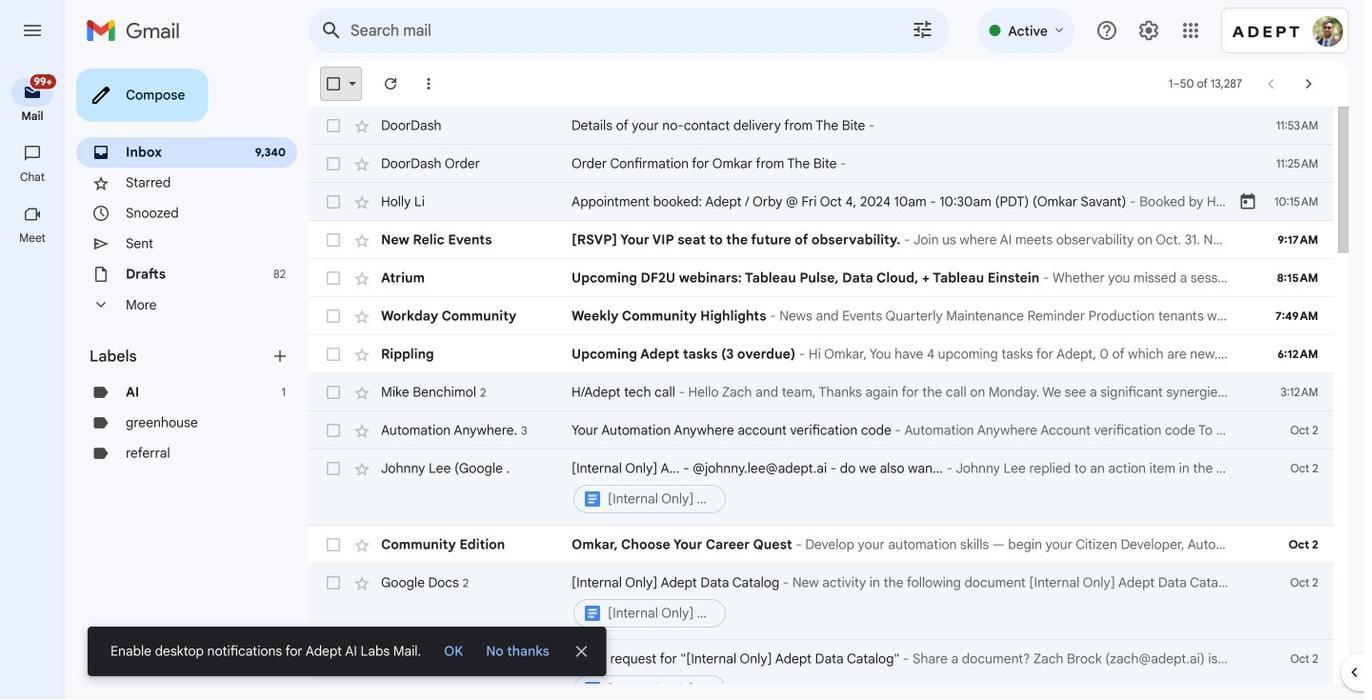 Task type: locate. For each thing, give the bounding box(es) containing it.
search mail image
[[314, 13, 349, 48]]

2 vertical spatial cell
[[572, 650, 1238, 699]]

2 row from the top
[[309, 145, 1334, 183]]

None checkbox
[[324, 74, 343, 93], [324, 192, 343, 211], [324, 307, 343, 326], [324, 421, 343, 440], [324, 459, 343, 478], [324, 74, 343, 93], [324, 192, 343, 211], [324, 307, 343, 326], [324, 421, 343, 440], [324, 459, 343, 478]]

cell
[[572, 459, 1238, 516], [572, 573, 1238, 631], [572, 650, 1238, 699]]

navigation
[[0, 61, 67, 699]]

heading
[[0, 109, 65, 124], [0, 170, 65, 185], [0, 231, 65, 246], [90, 347, 271, 366]]

gmail image
[[86, 11, 190, 50]]

None checkbox
[[324, 116, 343, 135], [324, 154, 343, 173], [324, 231, 343, 250], [324, 269, 343, 288], [324, 345, 343, 364], [324, 383, 343, 402], [324, 535, 343, 554], [324, 573, 343, 593], [324, 116, 343, 135], [324, 154, 343, 173], [324, 231, 343, 250], [324, 269, 343, 288], [324, 345, 343, 364], [324, 383, 343, 402], [324, 535, 343, 554], [324, 573, 343, 593]]

0 vertical spatial cell
[[572, 459, 1238, 516]]

Search mail text field
[[351, 21, 858, 40]]

alert
[[30, 44, 1334, 676]]

Search mail search field
[[309, 8, 949, 53]]

main menu image
[[21, 19, 44, 42]]

3 cell from the top
[[572, 650, 1238, 699]]

12 row from the top
[[309, 564, 1334, 640]]

11 row from the top
[[309, 526, 1334, 564]]

row
[[309, 107, 1334, 145], [309, 145, 1334, 183], [309, 183, 1334, 221], [309, 221, 1334, 259], [309, 259, 1334, 297], [309, 297, 1334, 335], [309, 335, 1334, 373], [309, 373, 1334, 412], [309, 412, 1334, 450], [309, 450, 1334, 526], [309, 526, 1334, 564], [309, 564, 1334, 640], [309, 640, 1334, 699]]

2 cell from the top
[[572, 573, 1238, 631]]

1 row from the top
[[309, 107, 1334, 145]]

older image
[[1299, 74, 1318, 93]]

3 row from the top
[[309, 183, 1334, 221]]

1 cell from the top
[[572, 459, 1238, 516]]

support image
[[1095, 19, 1118, 42]]

7 row from the top
[[309, 335, 1334, 373]]

refresh image
[[381, 74, 400, 93]]

1 vertical spatial cell
[[572, 573, 1238, 631]]



Task type: describe. For each thing, give the bounding box(es) containing it.
more email options image
[[419, 74, 438, 93]]

10 row from the top
[[309, 450, 1334, 526]]

8 row from the top
[[309, 373, 1334, 412]]

cell for 13th row from the top
[[572, 650, 1238, 699]]

4 row from the top
[[309, 221, 1334, 259]]

settings image
[[1137, 19, 1160, 42]]

cell for tenth row from the top of the page
[[572, 459, 1238, 516]]

6 row from the top
[[309, 297, 1334, 335]]

13 row from the top
[[309, 640, 1334, 699]]

cell for 2nd row from the bottom
[[572, 573, 1238, 631]]

5 row from the top
[[309, 259, 1334, 297]]

advanced search options image
[[903, 10, 941, 49]]

9 row from the top
[[309, 412, 1334, 450]]



Task type: vqa. For each thing, say whether or not it's contained in the screenshot.
1st ROW from the top of the page
yes



